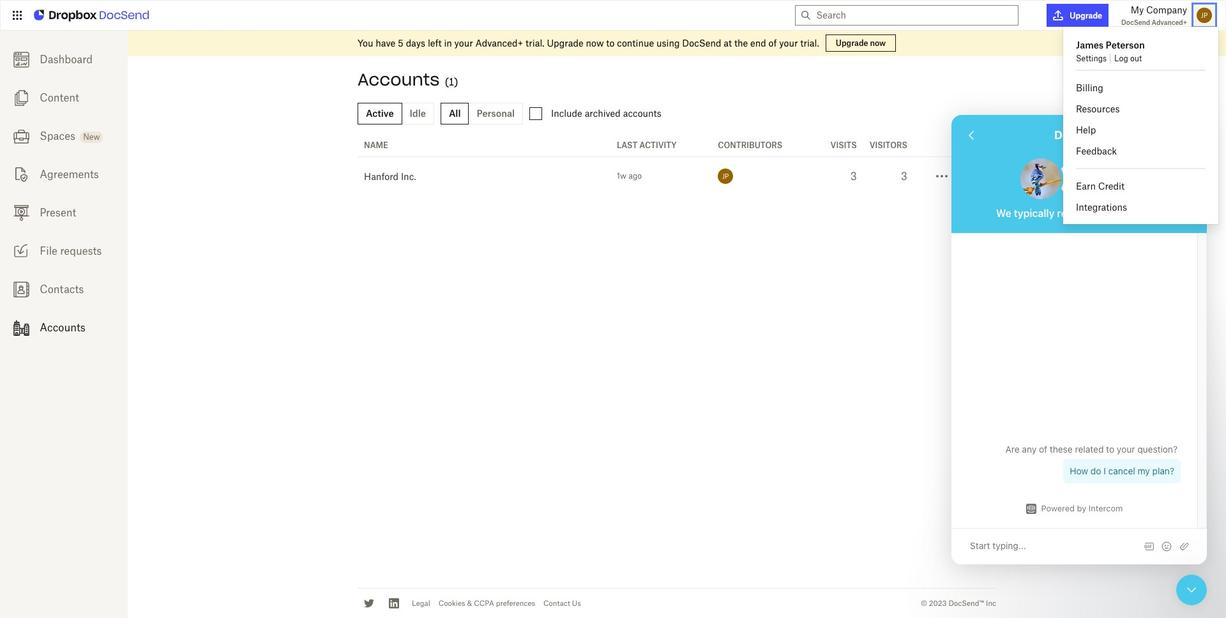 Task type: locate. For each thing, give the bounding box(es) containing it.
new
[[83, 132, 100, 142]]

jp down contributors
[[723, 173, 729, 180]]

0 horizontal spatial 3
[[851, 170, 857, 183]]

1 horizontal spatial trial.
[[801, 38, 820, 49]]

upgrade button
[[1047, 4, 1109, 27]]

your right in
[[455, 38, 473, 49]]

advanced+ right in
[[476, 38, 523, 49]]

1 vertical spatial docsend
[[683, 38, 722, 49]]

1 your from the left
[[455, 38, 473, 49]]

1 vertical spatial accounts
[[40, 321, 86, 334]]

jp right company
[[1202, 12, 1208, 19]]

using
[[657, 38, 680, 49]]

0 vertical spatial dialog
[[952, 115, 1208, 565]]

docsend down the my
[[1122, 19, 1151, 26]]

0 horizontal spatial docsend
[[683, 38, 722, 49]]

1 vertical spatial advanced+
[[476, 38, 523, 49]]

sidebar present image
[[13, 205, 29, 221]]

0 horizontal spatial trial.
[[526, 38, 545, 49]]

present link
[[0, 194, 128, 232]]

0 horizontal spatial your
[[455, 38, 473, 49]]

sidebar ndas image
[[13, 167, 29, 183]]

cookies & ccpa preferences
[[439, 599, 535, 608]]

have
[[376, 38, 396, 49]]

your
[[455, 38, 473, 49], [780, 38, 798, 49]]

agreements
[[40, 168, 99, 181]]

1 3 from the left
[[851, 170, 857, 183]]

(1)
[[445, 75, 458, 88]]

your right of
[[780, 38, 798, 49]]

accounts down contacts
[[40, 321, 86, 334]]

active
[[366, 108, 394, 119]]

upgrade inside button
[[1070, 11, 1103, 20]]

0 vertical spatial jp
[[1202, 12, 1208, 19]]

earn credit
[[1077, 181, 1125, 192]]

visitors
[[870, 141, 908, 150]]

2 horizontal spatial upgrade
[[1070, 11, 1103, 20]]

docsend left at at the top right of page
[[683, 38, 722, 49]]

0 horizontal spatial jp
[[723, 173, 729, 180]]

3 down visits
[[851, 170, 857, 183]]

jp inside the jp popup button
[[1202, 12, 1208, 19]]

2 trial. from the left
[[801, 38, 820, 49]]

1 horizontal spatial upgrade
[[836, 38, 869, 48]]

0 vertical spatial advanced+
[[1152, 19, 1188, 26]]

jp
[[1202, 12, 1208, 19], [723, 173, 729, 180]]

0 vertical spatial accounts
[[358, 69, 440, 90]]

advanced+ down company
[[1152, 19, 1188, 26]]

1 vertical spatial jp
[[723, 173, 729, 180]]

1 horizontal spatial docsend
[[1122, 19, 1151, 26]]

1 horizontal spatial jp
[[1202, 12, 1208, 19]]

docsend inside my company docsend advanced+
[[1122, 19, 1151, 26]]

options menu image
[[935, 169, 950, 184]]

advanced+ inside my company docsend advanced+
[[1152, 19, 1188, 26]]

earn credit link
[[1070, 176, 1213, 197]]

agreements link
[[0, 155, 128, 194]]

0 vertical spatial docsend
[[1122, 19, 1151, 26]]

personal button
[[469, 103, 523, 125]]

settings
[[1077, 54, 1107, 63]]

file requests link
[[0, 232, 128, 270]]

accounts
[[358, 69, 440, 90], [40, 321, 86, 334]]

accounts
[[623, 108, 662, 119]]

1 horizontal spatial advanced+
[[1152, 19, 1188, 26]]

present
[[40, 206, 76, 219]]

visits
[[831, 141, 857, 150]]

contributors
[[718, 141, 783, 150]]

dialog
[[952, 115, 1208, 565], [1177, 575, 1208, 606]]

0 horizontal spatial accounts
[[40, 321, 86, 334]]

last activity
[[617, 141, 677, 150]]

legal
[[412, 599, 430, 608]]

docsend
[[1122, 19, 1151, 26], [683, 38, 722, 49]]

in
[[444, 38, 452, 49]]

file
[[40, 245, 57, 257]]

2 your from the left
[[780, 38, 798, 49]]

at
[[724, 38, 732, 49]]

1 horizontal spatial now
[[871, 38, 886, 48]]

sidebar contacts image
[[13, 282, 29, 298]]

continue
[[617, 38, 654, 49]]

checkbox unchecked image
[[530, 107, 542, 120]]

1 horizontal spatial 3
[[901, 170, 908, 183]]

now
[[586, 38, 604, 49], [871, 38, 886, 48]]

all button
[[441, 103, 469, 125]]

3
[[851, 170, 857, 183], [901, 170, 908, 183]]

content
[[40, 91, 79, 104]]

accounts (1)
[[358, 69, 458, 90]]

file requests
[[40, 245, 102, 257]]

billing
[[1077, 82, 1104, 93]]

sidebar dashboard image
[[13, 52, 29, 68]]

advanced+
[[1152, 19, 1188, 26], [476, 38, 523, 49]]

upgrade now
[[836, 38, 886, 48]]

contact
[[544, 599, 571, 608]]

1 horizontal spatial your
[[780, 38, 798, 49]]

upgrade
[[1070, 11, 1103, 20], [547, 38, 584, 49], [836, 38, 869, 48]]

accounts down 5
[[358, 69, 440, 90]]

hanford inc. link
[[364, 171, 416, 182]]

log
[[1115, 54, 1129, 63]]

sidebar accounts image
[[13, 320, 29, 336]]

contacts link
[[0, 270, 128, 309]]

inc.
[[401, 171, 416, 182]]

2 3 from the left
[[901, 170, 908, 183]]

3 down visitors
[[901, 170, 908, 183]]

my company docsend advanced+
[[1122, 4, 1188, 26]]

earn
[[1077, 181, 1096, 192]]

1 horizontal spatial accounts
[[358, 69, 440, 90]]

now left to
[[586, 38, 604, 49]]

the
[[735, 38, 748, 49]]

days
[[406, 38, 426, 49]]

0 horizontal spatial advanced+
[[476, 38, 523, 49]]

james
[[1077, 40, 1104, 50]]

personal
[[477, 108, 515, 119]]

trial.
[[526, 38, 545, 49], [801, 38, 820, 49]]

now down search 'text box'
[[871, 38, 886, 48]]

content link
[[0, 79, 128, 117]]

spaces new
[[40, 130, 100, 142]]

archived
[[585, 108, 621, 119]]

spaces
[[40, 130, 75, 142]]

integrations link
[[1070, 197, 1213, 218]]

resources link
[[1070, 98, 1213, 119]]



Task type: vqa. For each thing, say whether or not it's contained in the screenshot.
receive on the bottom of page
no



Task type: describe. For each thing, give the bounding box(es) containing it.
preferences
[[496, 599, 535, 608]]

upgrade for upgrade
[[1070, 11, 1103, 20]]

accounts for accounts (1)
[[358, 69, 440, 90]]

1w ago
[[617, 171, 642, 181]]

you have 5 days left in your advanced+ trial. upgrade now to continue using docsend at the end of your trial.
[[358, 38, 820, 49]]

contact us link
[[544, 599, 581, 608]]

out
[[1131, 54, 1143, 63]]

5
[[398, 38, 404, 49]]

feedback link
[[1070, 141, 1213, 162]]

peterson
[[1106, 40, 1145, 50]]

billing link
[[1070, 77, 1213, 98]]

end
[[751, 38, 767, 49]]

inc
[[987, 599, 997, 608]]

name
[[364, 141, 388, 150]]

legal link
[[412, 599, 430, 608]]

to
[[607, 38, 615, 49]]

all
[[449, 108, 461, 119]]

us
[[572, 599, 581, 608]]

you
[[358, 38, 373, 49]]

&
[[467, 599, 472, 608]]

feedback
[[1077, 146, 1118, 157]]

upgrade image
[[1054, 10, 1064, 20]]

ago
[[629, 171, 642, 181]]

2023
[[930, 599, 947, 608]]

cookies
[[439, 599, 465, 608]]

cookies & ccpa preferences link
[[439, 599, 535, 608]]

help link
[[1070, 119, 1213, 141]]

activity
[[640, 141, 677, 150]]

accounts for accounts
[[40, 321, 86, 334]]

hanford inc.
[[364, 171, 416, 182]]

resources
[[1077, 104, 1120, 114]]

integrations
[[1077, 202, 1128, 213]]

last
[[617, 141, 638, 150]]

company
[[1147, 4, 1188, 15]]

1 vertical spatial dialog
[[1177, 575, 1208, 606]]

hanford
[[364, 171, 399, 182]]

active button
[[358, 103, 402, 125]]

© 2023 docsend™ inc
[[921, 599, 997, 608]]

contact us
[[544, 599, 581, 608]]

dashboard
[[40, 53, 93, 66]]

james peterson
[[1077, 40, 1145, 50]]

requests
[[60, 245, 102, 257]]

my
[[1131, 4, 1145, 15]]

Search text field
[[817, 6, 1014, 25]]

sidebar spaces image
[[13, 128, 29, 144]]

upgrade for upgrade now
[[836, 38, 869, 48]]

1w
[[617, 171, 627, 181]]

idle
[[410, 108, 426, 119]]

dashboard link
[[0, 40, 128, 79]]

0 horizontal spatial upgrade
[[547, 38, 584, 49]]

sidebar documents image
[[13, 90, 29, 106]]

left
[[428, 38, 442, 49]]

jp button
[[1194, 4, 1216, 26]]

settings link
[[1077, 54, 1107, 63]]

of
[[769, 38, 777, 49]]

credit
[[1099, 181, 1125, 192]]

include archived accounts
[[551, 108, 662, 119]]

idle button
[[402, 103, 434, 125]]

log out link
[[1115, 54, 1143, 63]]

0 horizontal spatial now
[[586, 38, 604, 49]]

©
[[921, 599, 928, 608]]

contacts
[[40, 283, 84, 296]]

ccpa
[[474, 599, 494, 608]]

log out
[[1115, 54, 1143, 63]]

include
[[551, 108, 583, 119]]

receive image
[[13, 243, 29, 259]]

accounts link
[[0, 309, 128, 347]]

help
[[1077, 125, 1097, 135]]

1 trial. from the left
[[526, 38, 545, 49]]

upgrade now link
[[826, 35, 897, 52]]

docsend™
[[949, 599, 985, 608]]



